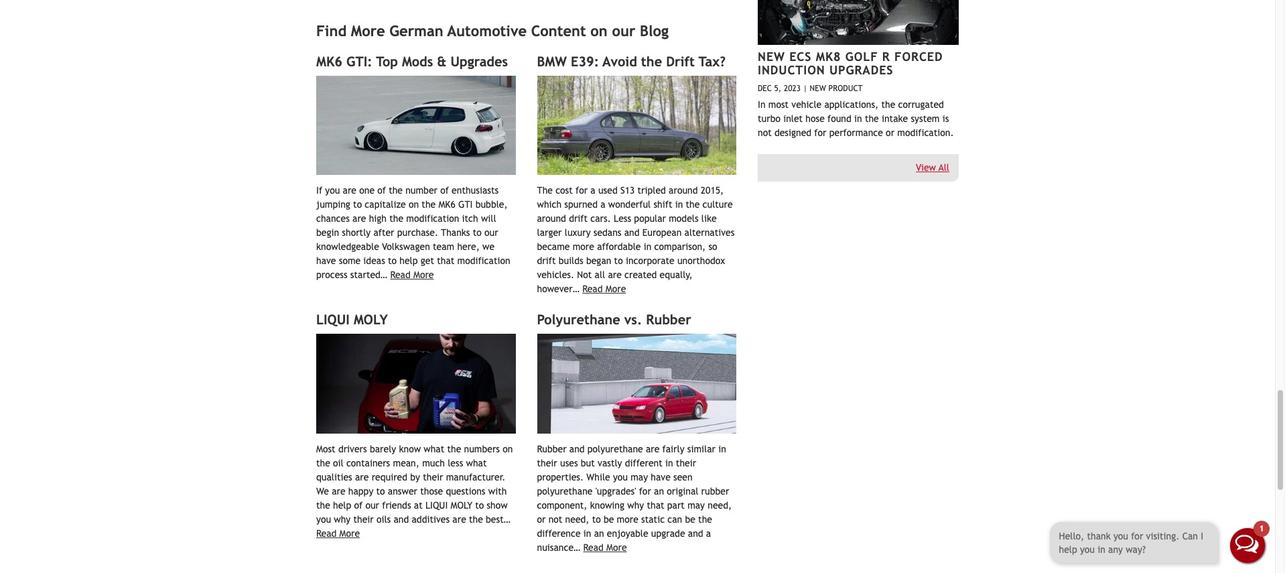 Task type: describe. For each thing, give the bounding box(es) containing it.
read for bmw
[[583, 284, 603, 295]]

corrugated
[[898, 99, 944, 110]]

on inside if you are one of the number of enthusiasts jumping to capitalize on the mk6 gti bubble, chances are high the modification itch will begin shortly after purchase. thanks to our knowledgeable volkswagen team here, we have some ideas to help get that modification process started…
[[409, 199, 419, 210]]

1 vertical spatial polyurethane
[[537, 486, 593, 497]]

are up the happy at the left of page
[[355, 472, 369, 483]]

new ecs mk8 golf r forced induction upgrades image
[[758, 0, 959, 45]]

begin
[[316, 227, 339, 238]]

for inside rubber and polyurethane are fairly similar in their uses but vastly different in their properties. while you may have seen polyurethane 'upgrades' for an original rubber component, knowing why that part may need, or not need, to be more static can be the difference in an enjoyable upgrade and a nuisance…
[[639, 486, 651, 497]]

in right the similar at the bottom of page
[[719, 444, 726, 455]]

0 horizontal spatial drift
[[537, 256, 556, 266]]

0 vertical spatial moly
[[354, 312, 388, 327]]

2 horizontal spatial of
[[440, 185, 449, 196]]

itch
[[462, 213, 478, 224]]

to inside rubber and polyurethane are fairly similar in their uses but vastly different in their properties. while you may have seen polyurethane 'upgrades' for an original rubber component, knowing why that part may need, or not need, to be more static can be the difference in an enjoyable upgrade and a nuisance…
[[592, 514, 601, 525]]

0 horizontal spatial may
[[631, 472, 648, 483]]

our inside most drivers barely know what the numbers on the oil containers mean, much less what qualities are required by their manufacturer. we are happy to answer those questions with the help of our friends at liqui moly to show you why their oils and additives are the best… read more
[[366, 500, 379, 511]]

more for polyurethane
[[607, 542, 627, 553]]

have inside if you are one of the number of enthusiasts jumping to capitalize on the mk6 gti bubble, chances are high the modification itch will begin shortly after purchase. thanks to our knowledgeable volkswagen team here, we have some ideas to help get that modification process started…
[[316, 256, 336, 266]]

barely
[[370, 444, 396, 455]]

capitalize
[[365, 199, 406, 210]]

so
[[709, 242, 718, 252]]

incorporate
[[626, 256, 675, 266]]

s13
[[621, 185, 635, 196]]

read for polyurethane
[[583, 542, 604, 553]]

the down "we"
[[316, 500, 330, 511]]

and inside the cost for a used s13 tripled around 2015, which spurned a wonderful shift in the culture around drift cars. less popular models like larger luxury sedans and european alternatives became more affordable in comparison, so drift builds began to incorporate unorthodox vehicles. not all are created equally, however…
[[624, 227, 640, 238]]

to down one
[[353, 199, 362, 210]]

e39:
[[571, 53, 599, 69]]

the down 'most' on the bottom left
[[316, 458, 330, 469]]

modification.
[[898, 128, 954, 138]]

the left the 'drift'
[[641, 53, 662, 69]]

1 horizontal spatial of
[[377, 185, 386, 196]]

bmw e39: avoid the drift tax?
[[537, 53, 726, 69]]

created
[[625, 270, 657, 280]]

not inside dec 5, 2023 | new product in most vehicle applications, the corrugated turbo inlet hose found in the intake system is not designed for performance or modification.
[[758, 128, 772, 138]]

1 horizontal spatial may
[[688, 500, 705, 511]]

and up uses
[[570, 444, 585, 455]]

most drivers barely know what the numbers on the oil containers mean, much less what qualities are required by their manufacturer. we are happy to answer those questions with the help of our friends at liqui moly to show you why their oils and additives are the best… read more
[[316, 444, 513, 539]]

models
[[669, 213, 699, 224]]

1 vertical spatial modification
[[457, 256, 510, 266]]

find
[[316, 22, 347, 40]]

read more link for gti:
[[390, 270, 434, 280]]

the up intake
[[882, 99, 896, 110]]

unorthodox
[[678, 256, 725, 266]]

tax?
[[699, 53, 726, 69]]

alternatives
[[685, 227, 735, 238]]

comparison,
[[655, 242, 706, 252]]

polyurethane
[[537, 312, 620, 327]]

0 vertical spatial mk6
[[316, 53, 342, 69]]

are inside rubber and polyurethane are fairly similar in their uses but vastly different in their properties. while you may have seen polyurethane 'upgrades' for an original rubber component, knowing why that part may need, or not need, to be more static can be the difference in an enjoyable upgrade and a nuisance…
[[646, 444, 660, 455]]

seen
[[674, 472, 693, 483]]

german
[[390, 22, 444, 40]]

'upgrades'
[[596, 486, 636, 497]]

or inside dec 5, 2023 | new product in most vehicle applications, the corrugated turbo inlet hose found in the intake system is not designed for performance or modification.
[[886, 128, 895, 138]]

high
[[369, 213, 387, 224]]

gti:
[[346, 53, 372, 69]]

r
[[883, 49, 891, 64]]

view all
[[916, 162, 950, 173]]

of inside most drivers barely know what the numbers on the oil containers mean, much less what qualities are required by their manufacturer. we are happy to answer those questions with the help of our friends at liqui moly to show you why their oils and additives are the best… read more
[[354, 500, 363, 511]]

component,
[[537, 500, 587, 511]]

automotive
[[448, 22, 527, 40]]

new ecs mk8 golf r forced induction upgrades
[[758, 49, 943, 77]]

less
[[614, 213, 631, 224]]

chances
[[316, 213, 350, 224]]

bubble,
[[476, 199, 508, 210]]

applications,
[[825, 99, 879, 110]]

enjoyable
[[607, 528, 649, 539]]

their down much
[[423, 472, 443, 483]]

turbo
[[758, 113, 781, 124]]

0 horizontal spatial what
[[424, 444, 445, 455]]

more inside most drivers barely know what the numbers on the oil containers mean, much less what qualities are required by their manufacturer. we are happy to answer those questions with the help of our friends at liqui moly to show you why their oils and additives are the best… read more
[[340, 528, 360, 539]]

oil
[[333, 458, 344, 469]]

induction
[[758, 63, 825, 77]]

a lowered and tuned vw jetta image
[[537, 334, 737, 434]]

one
[[359, 185, 375, 196]]

read more link for e39:
[[583, 284, 626, 295]]

bmw e39: avoid the drift tax? link
[[537, 53, 726, 69]]

5,
[[775, 84, 782, 93]]

0 vertical spatial polyurethane
[[588, 444, 643, 455]]

cars.
[[591, 213, 611, 224]]

while
[[587, 472, 610, 483]]

the up less
[[447, 444, 461, 455]]

and inside most drivers barely know what the numbers on the oil containers mean, much less what qualities are required by their manufacturer. we are happy to answer those questions with the help of our friends at liqui moly to show you why their oils and additives are the best… read more
[[394, 514, 409, 525]]

the down capitalize
[[390, 213, 404, 224]]

0 vertical spatial our
[[612, 22, 636, 40]]

are down qualities
[[332, 486, 346, 497]]

additives
[[412, 514, 450, 525]]

read for mk6
[[390, 270, 411, 280]]

much
[[422, 458, 445, 469]]

the up capitalize
[[389, 185, 403, 196]]

if you are one of the number of enthusiasts jumping to capitalize on the mk6 gti bubble, chances are high the modification itch will begin shortly after purchase. thanks to our knowledgeable volkswagen team here, we have some ideas to help get that modification process started…
[[316, 185, 510, 280]]

vehicle
[[792, 99, 822, 110]]

|
[[803, 84, 808, 93]]

for inside dec 5, 2023 | new product in most vehicle applications, the corrugated turbo inlet hose found in the intake system is not designed for performance or modification.
[[815, 128, 827, 138]]

knowledgeable
[[316, 242, 379, 252]]

the up performance
[[865, 113, 879, 124]]

mk6 gti: top mods & upgrades
[[316, 53, 508, 69]]

liqui moly link
[[316, 312, 388, 327]]

answer
[[388, 486, 418, 497]]

hose
[[806, 113, 825, 124]]

1 vertical spatial what
[[466, 458, 487, 469]]

mk8
[[816, 49, 841, 64]]

top
[[376, 53, 398, 69]]

read inside most drivers barely know what the numbers on the oil containers mean, much less what qualities are required by their manufacturer. we are happy to answer those questions with the help of our friends at liqui moly to show you why their oils and additives are the best… read more
[[316, 528, 337, 539]]

best…
[[486, 514, 511, 525]]

that inside if you are one of the number of enthusiasts jumping to capitalize on the mk6 gti bubble, chances are high the modification itch will begin shortly after purchase. thanks to our knowledgeable volkswagen team here, we have some ideas to help get that modification process started…
[[437, 256, 455, 266]]

for inside the cost for a used s13 tripled around 2015, which spurned a wonderful shift in the culture around drift cars. less popular models like larger luxury sedans and european alternatives became more affordable in comparison, so drift builds began to incorporate unorthodox vehicles. not all are created equally, however…
[[576, 185, 588, 196]]

read more for mods
[[390, 270, 434, 280]]

if
[[316, 185, 322, 196]]

read more link for moly
[[316, 528, 360, 539]]

know
[[399, 444, 421, 455]]

why inside rubber and polyurethane are fairly similar in their uses but vastly different in their properties. while you may have seen polyurethane 'upgrades' for an original rubber component, knowing why that part may need, or not need, to be more static can be the difference in an enjoyable upgrade and a nuisance…
[[628, 500, 644, 511]]

dec
[[758, 84, 772, 93]]

rubber
[[701, 486, 729, 497]]

drivers
[[338, 444, 367, 455]]

we
[[316, 486, 329, 497]]

like
[[702, 213, 717, 224]]

upgrade
[[651, 528, 685, 539]]

uses
[[560, 458, 578, 469]]

2023
[[784, 84, 801, 93]]

blog
[[640, 22, 669, 40]]

luxury
[[565, 227, 591, 238]]

2 vertical spatial read more
[[583, 542, 627, 553]]

difference
[[537, 528, 581, 539]]

larger
[[537, 227, 562, 238]]

different
[[625, 458, 663, 469]]

bmw e39 image
[[537, 76, 737, 175]]

similar
[[688, 444, 716, 455]]

in up incorporate
[[644, 242, 652, 252]]

are left one
[[343, 185, 357, 196]]

friends
[[382, 500, 411, 511]]

view all link
[[916, 162, 950, 173]]

show
[[487, 500, 508, 511]]

0 vertical spatial need,
[[708, 500, 732, 511]]

some
[[339, 256, 361, 266]]

1 horizontal spatial rubber
[[646, 312, 691, 327]]



Task type: locate. For each thing, give the bounding box(es) containing it.
became
[[537, 242, 570, 252]]

read
[[390, 270, 411, 280], [583, 284, 603, 295], [316, 528, 337, 539], [583, 542, 604, 553]]

1 horizontal spatial mk6
[[439, 199, 456, 210]]

that inside rubber and polyurethane are fairly similar in their uses but vastly different in their properties. while you may have seen polyurethane 'upgrades' for an original rubber component, knowing why that part may need, or not need, to be more static can be the difference in an enjoyable upgrade and a nuisance…
[[647, 500, 665, 511]]

content
[[531, 22, 586, 40]]

what up manufacturer.
[[466, 458, 487, 469]]

on inside most drivers barely know what the numbers on the oil containers mean, much less what qualities are required by their manufacturer. we are happy to answer those questions with the help of our friends at liqui moly to show you why their oils and additives are the best… read more
[[503, 444, 513, 455]]

new inside new ecs mk8 golf r forced induction upgrades
[[758, 49, 785, 64]]

1 horizontal spatial liqui
[[426, 500, 448, 511]]

their up properties.
[[537, 458, 557, 469]]

0 horizontal spatial need,
[[565, 514, 589, 525]]

mk6 inside if you are one of the number of enthusiasts jumping to capitalize on the mk6 gti bubble, chances are high the modification itch will begin shortly after purchase. thanks to our knowledgeable volkswagen team here, we have some ideas to help get that modification process started…
[[439, 199, 456, 210]]

new ecs mk8 golf r forced induction upgrades link
[[758, 49, 943, 77]]

1 vertical spatial you
[[613, 472, 628, 483]]

to down 'affordable'
[[614, 256, 623, 266]]

vs.
[[625, 312, 642, 327]]

read more down get
[[390, 270, 434, 280]]

to right ideas
[[388, 256, 397, 266]]

1 vertical spatial mk6
[[439, 199, 456, 210]]

a up cars. at the top of page
[[601, 199, 606, 210]]

performance
[[830, 128, 883, 138]]

0 horizontal spatial upgrades
[[451, 53, 508, 69]]

0 vertical spatial why
[[628, 500, 644, 511]]

manufacturer.
[[446, 472, 506, 483]]

part
[[667, 500, 685, 511]]

in right difference
[[584, 528, 591, 539]]

find more german automotive content on our blog
[[316, 22, 669, 40]]

the inside the cost for a used s13 tripled around 2015, which spurned a wonderful shift in the culture around drift cars. less popular models like larger luxury sedans and european alternatives became more affordable in comparison, so drift builds began to incorporate unorthodox vehicles. not all are created equally, however…
[[686, 199, 700, 210]]

to inside the cost for a used s13 tripled around 2015, which spurned a wonderful shift in the culture around drift cars. less popular models like larger luxury sedans and european alternatives became more affordable in comparison, so drift builds began to incorporate unorthodox vehicles. not all are created equally, however…
[[614, 256, 623, 266]]

0 vertical spatial not
[[758, 128, 772, 138]]

liqui moly
[[316, 312, 388, 327]]

liqui moly products image
[[316, 334, 516, 434]]

not up difference
[[549, 514, 563, 525]]

0 horizontal spatial rubber
[[537, 444, 567, 455]]

1 vertical spatial for
[[576, 185, 588, 196]]

with
[[488, 486, 507, 497]]

you inside most drivers barely know what the numbers on the oil containers mean, much less what qualities are required by their manufacturer. we are happy to answer those questions with the help of our friends at liqui moly to show you why their oils and additives are the best… read more
[[316, 514, 331, 525]]

purchase.
[[397, 227, 438, 238]]

to down itch
[[473, 227, 482, 238]]

1 horizontal spatial have
[[651, 472, 671, 483]]

most
[[769, 99, 789, 110]]

1 vertical spatial read more
[[583, 284, 626, 295]]

mean,
[[393, 458, 420, 469]]

read down volkswagen
[[390, 270, 411, 280]]

static
[[641, 514, 665, 525]]

on up e39:
[[591, 22, 608, 40]]

you right if
[[325, 185, 340, 196]]

read more down enjoyable
[[583, 542, 627, 553]]

forced
[[895, 49, 943, 64]]

read more link down get
[[390, 270, 434, 280]]

modification down we
[[457, 256, 510, 266]]

thanks
[[441, 227, 470, 238]]

began
[[586, 256, 612, 266]]

you inside if you are one of the number of enthusiasts jumping to capitalize on the mk6 gti bubble, chances are high the modification itch will begin shortly after purchase. thanks to our knowledgeable volkswagen team here, we have some ideas to help get that modification process started…
[[325, 185, 340, 196]]

liqui
[[316, 312, 350, 327], [426, 500, 448, 511]]

2 vertical spatial our
[[366, 500, 379, 511]]

team
[[433, 242, 455, 252]]

0 horizontal spatial liqui
[[316, 312, 350, 327]]

1 horizontal spatial not
[[758, 128, 772, 138]]

what up much
[[424, 444, 445, 455]]

0 vertical spatial what
[[424, 444, 445, 455]]

by
[[410, 472, 420, 483]]

but
[[581, 458, 595, 469]]

1 vertical spatial more
[[617, 514, 639, 525]]

upgrades inside new ecs mk8 golf r forced induction upgrades
[[830, 63, 894, 77]]

most
[[316, 444, 336, 455]]

not
[[577, 270, 592, 280]]

read more link
[[390, 270, 434, 280], [583, 284, 626, 295], [316, 528, 360, 539], [583, 542, 627, 553]]

0 vertical spatial have
[[316, 256, 336, 266]]

1 vertical spatial help
[[333, 500, 351, 511]]

1 horizontal spatial around
[[669, 185, 698, 196]]

0 horizontal spatial mk6
[[316, 53, 342, 69]]

not inside rubber and polyurethane are fairly similar in their uses but vastly different in their properties. while you may have seen polyurethane 'upgrades' for an original rubber component, knowing why that part may need, or not need, to be more static can be the difference in an enjoyable upgrade and a nuisance…
[[549, 514, 563, 525]]

polyurethane vs. rubber link
[[537, 312, 691, 327]]

0 horizontal spatial that
[[437, 256, 455, 266]]

at
[[414, 500, 423, 511]]

help inside most drivers barely know what the numbers on the oil containers mean, much less what qualities are required by their manufacturer. we are happy to answer those questions with the help of our friends at liqui moly to show you why their oils and additives are the best… read more
[[333, 500, 351, 511]]

or up difference
[[537, 514, 546, 525]]

2 vertical spatial you
[[316, 514, 331, 525]]

1 horizontal spatial new
[[810, 84, 826, 93]]

&
[[437, 53, 447, 69]]

rubber up uses
[[537, 444, 567, 455]]

0 vertical spatial drift
[[569, 213, 588, 224]]

2015,
[[701, 185, 724, 196]]

modification up purchase.
[[406, 213, 459, 224]]

0 horizontal spatial on
[[409, 199, 419, 210]]

0 horizontal spatial new
[[758, 49, 785, 64]]

0 vertical spatial that
[[437, 256, 455, 266]]

why down the happy at the left of page
[[334, 514, 351, 525]]

in up "models"
[[675, 199, 683, 210]]

polyurethane vs. rubber
[[537, 312, 691, 327]]

read down "we"
[[316, 528, 337, 539]]

0 vertical spatial on
[[591, 22, 608, 40]]

number
[[406, 185, 438, 196]]

polyurethane up component,
[[537, 486, 593, 497]]

the inside rubber and polyurethane are fairly similar in their uses but vastly different in their properties. while you may have seen polyurethane 'upgrades' for an original rubber component, knowing why that part may need, or not need, to be more static can be the difference in an enjoyable upgrade and a nuisance…
[[698, 514, 712, 525]]

questions
[[446, 486, 486, 497]]

you down "we"
[[316, 514, 331, 525]]

1 horizontal spatial that
[[647, 500, 665, 511]]

help down the happy at the left of page
[[333, 500, 351, 511]]

more inside rubber and polyurethane are fairly similar in their uses but vastly different in their properties. while you may have seen polyurethane 'upgrades' for an original rubber component, knowing why that part may need, or not need, to be more static can be the difference in an enjoyable upgrade and a nuisance…
[[617, 514, 639, 525]]

our
[[612, 22, 636, 40], [485, 227, 498, 238], [366, 500, 379, 511]]

upgrades down automotive
[[451, 53, 508, 69]]

0 vertical spatial an
[[654, 486, 664, 497]]

are
[[343, 185, 357, 196], [353, 213, 366, 224], [608, 270, 622, 280], [646, 444, 660, 455], [355, 472, 369, 483], [332, 486, 346, 497], [453, 514, 466, 525]]

need, down rubber
[[708, 500, 732, 511]]

0 horizontal spatial of
[[354, 500, 363, 511]]

less
[[448, 458, 463, 469]]

0 vertical spatial new
[[758, 49, 785, 64]]

more
[[351, 22, 385, 40], [414, 270, 434, 280], [606, 284, 626, 295], [340, 528, 360, 539], [607, 542, 627, 553]]

however…
[[537, 284, 580, 295]]

2 vertical spatial on
[[503, 444, 513, 455]]

2 horizontal spatial on
[[591, 22, 608, 40]]

the down number
[[422, 199, 436, 210]]

drift down 'became'
[[537, 256, 556, 266]]

on right numbers on the left bottom of page
[[503, 444, 513, 455]]

affordable
[[597, 242, 641, 252]]

0 horizontal spatial more
[[573, 242, 594, 252]]

read more
[[390, 270, 434, 280], [583, 284, 626, 295], [583, 542, 627, 553]]

that down the team
[[437, 256, 455, 266]]

2 be from the left
[[685, 514, 696, 525]]

0 vertical spatial help
[[400, 256, 418, 266]]

1 horizontal spatial what
[[466, 458, 487, 469]]

you inside rubber and polyurethane are fairly similar in their uses but vastly different in their properties. while you may have seen polyurethane 'upgrades' for an original rubber component, knowing why that part may need, or not need, to be more static can be the difference in an enjoyable upgrade and a nuisance…
[[613, 472, 628, 483]]

new left ecs
[[758, 49, 785, 64]]

may down original
[[688, 500, 705, 511]]

0 vertical spatial modification
[[406, 213, 459, 224]]

around up larger
[[537, 213, 566, 224]]

for down hose in the top of the page
[[815, 128, 827, 138]]

1 vertical spatial that
[[647, 500, 665, 511]]

intake
[[882, 113, 908, 124]]

1 horizontal spatial on
[[503, 444, 513, 455]]

that up static
[[647, 500, 665, 511]]

1 vertical spatial an
[[594, 528, 604, 539]]

1 horizontal spatial an
[[654, 486, 664, 497]]

1 vertical spatial liqui
[[426, 500, 448, 511]]

1 vertical spatial have
[[651, 472, 671, 483]]

0 horizontal spatial or
[[537, 514, 546, 525]]

1 be from the left
[[604, 514, 614, 525]]

numbers
[[464, 444, 500, 455]]

1 horizontal spatial help
[[400, 256, 418, 266]]

1 horizontal spatial our
[[485, 227, 498, 238]]

read right nuisance…
[[583, 542, 604, 553]]

mk6 gti: top mods & upgrades link
[[316, 53, 508, 69]]

1 horizontal spatial a
[[601, 199, 606, 210]]

1 vertical spatial need,
[[565, 514, 589, 525]]

which
[[537, 199, 562, 210]]

moly inside most drivers barely know what the numbers on the oil containers mean, much less what qualities are required by their manufacturer. we are happy to answer those questions with the help of our friends at liqui moly to show you why their oils and additives are the best… read more
[[451, 500, 473, 511]]

required
[[372, 472, 408, 483]]

1 horizontal spatial or
[[886, 128, 895, 138]]

why inside most drivers barely know what the numbers on the oil containers mean, much less what qualities are required by their manufacturer. we are happy to answer those questions with the help of our friends at liqui moly to show you why their oils and additives are the best… read more
[[334, 514, 351, 525]]

1 horizontal spatial be
[[685, 514, 696, 525]]

read more link down enjoyable
[[583, 542, 627, 553]]

help down volkswagen
[[400, 256, 418, 266]]

qualities
[[316, 472, 352, 483]]

0 horizontal spatial moly
[[354, 312, 388, 327]]

be right can
[[685, 514, 696, 525]]

of down the happy at the left of page
[[354, 500, 363, 511]]

builds
[[559, 256, 584, 266]]

read more link down all
[[583, 284, 626, 295]]

dec 5, 2023 | new product in most vehicle applications, the corrugated turbo inlet hose found in the intake system is not designed for performance or modification.
[[758, 84, 954, 138]]

read down all
[[583, 284, 603, 295]]

0 vertical spatial more
[[573, 242, 594, 252]]

liqui down those
[[426, 500, 448, 511]]

moly down questions
[[451, 500, 473, 511]]

mk6 left gti:
[[316, 53, 342, 69]]

1 vertical spatial may
[[688, 500, 705, 511]]

more down get
[[414, 270, 434, 280]]

bmw
[[537, 53, 567, 69]]

avoid
[[603, 53, 637, 69]]

a right upgrade
[[706, 528, 711, 539]]

have down different
[[651, 472, 671, 483]]

enthusiasts
[[452, 185, 499, 196]]

1 horizontal spatial for
[[639, 486, 651, 497]]

for down different
[[639, 486, 651, 497]]

why up static
[[628, 500, 644, 511]]

0 vertical spatial around
[[669, 185, 698, 196]]

designed
[[775, 128, 812, 138]]

original
[[667, 486, 699, 497]]

to left show
[[475, 500, 484, 511]]

volkswagen gti mk6 image
[[316, 76, 516, 175]]

to down the knowing on the bottom left of page
[[592, 514, 601, 525]]

the left best…
[[469, 514, 483, 525]]

liqui down process
[[316, 312, 350, 327]]

to down required
[[376, 486, 385, 497]]

1 horizontal spatial more
[[617, 514, 639, 525]]

gti
[[458, 199, 473, 210]]

you up the 'upgrades'
[[613, 472, 628, 483]]

knowing
[[590, 500, 625, 511]]

a left used
[[591, 185, 596, 196]]

read more link for vs.
[[583, 542, 627, 553]]

0 vertical spatial for
[[815, 128, 827, 138]]

1 vertical spatial rubber
[[537, 444, 567, 455]]

new inside dec 5, 2023 | new product in most vehicle applications, the corrugated turbo inlet hose found in the intake system is not designed for performance or modification.
[[810, 84, 826, 93]]

or down intake
[[886, 128, 895, 138]]

0 horizontal spatial for
[[576, 185, 588, 196]]

2 horizontal spatial for
[[815, 128, 827, 138]]

are right all
[[608, 270, 622, 280]]

0 horizontal spatial have
[[316, 256, 336, 266]]

of right number
[[440, 185, 449, 196]]

help
[[400, 256, 418, 266], [333, 500, 351, 511]]

in up performance
[[855, 113, 862, 124]]

have inside rubber and polyurethane are fairly similar in their uses but vastly different in their properties. while you may have seen polyurethane 'upgrades' for an original rubber component, knowing why that part may need, or not need, to be more static can be the difference in an enjoyable upgrade and a nuisance…
[[651, 472, 671, 483]]

rubber right "vs."
[[646, 312, 691, 327]]

be
[[604, 514, 614, 525], [685, 514, 696, 525]]

0 horizontal spatial not
[[549, 514, 563, 525]]

liqui inside most drivers barely know what the numbers on the oil containers mean, much less what qualities are required by their manufacturer. we are happy to answer those questions with the help of our friends at liqui moly to show you why their oils and additives are the best… read more
[[426, 500, 448, 511]]

1 vertical spatial our
[[485, 227, 498, 238]]

the
[[537, 185, 553, 196]]

in
[[758, 99, 766, 110]]

around up shift
[[669, 185, 698, 196]]

are right additives
[[453, 514, 466, 525]]

1 horizontal spatial need,
[[708, 500, 732, 511]]

not down the "turbo"
[[758, 128, 772, 138]]

for up spurned
[[576, 185, 588, 196]]

2 vertical spatial a
[[706, 528, 711, 539]]

polyurethane up vastly
[[588, 444, 643, 455]]

our inside if you are one of the number of enthusiasts jumping to capitalize on the mk6 gti bubble, chances are high the modification itch will begin shortly after purchase. thanks to our knowledgeable volkswagen team here, we have some ideas to help get that modification process started…
[[485, 227, 498, 238]]

and right upgrade
[[688, 528, 703, 539]]

rubber inside rubber and polyurethane are fairly similar in their uses but vastly different in their properties. while you may have seen polyurethane 'upgrades' for an original rubber component, knowing why that part may need, or not need, to be more static can be the difference in an enjoyable upgrade and a nuisance…
[[537, 444, 567, 455]]

more for bmw
[[606, 284, 626, 295]]

more inside the cost for a used s13 tripled around 2015, which spurned a wonderful shift in the culture around drift cars. less popular models like larger luxury sedans and european alternatives became more affordable in comparison, so drift builds began to incorporate unorthodox vehicles. not all are created equally, however…
[[573, 242, 594, 252]]

0 vertical spatial liqui
[[316, 312, 350, 327]]

wonderful
[[608, 199, 651, 210]]

in down fairly on the right of page
[[666, 458, 673, 469]]

1 horizontal spatial upgrades
[[830, 63, 894, 77]]

vehicles.
[[537, 270, 574, 280]]

product
[[829, 84, 863, 93]]

1 vertical spatial drift
[[537, 256, 556, 266]]

in inside dec 5, 2023 | new product in most vehicle applications, the corrugated turbo inlet hose found in the intake system is not designed for performance or modification.
[[855, 113, 862, 124]]

properties.
[[537, 472, 584, 483]]

1 horizontal spatial moly
[[451, 500, 473, 511]]

containers
[[346, 458, 390, 469]]

inlet
[[784, 113, 803, 124]]

0 vertical spatial may
[[631, 472, 648, 483]]

are inside the cost for a used s13 tripled around 2015, which spurned a wonderful shift in the culture around drift cars. less popular models like larger luxury sedans and european alternatives became more affordable in comparison, so drift builds began to incorporate unorthodox vehicles. not all are created equally, however…
[[608, 270, 622, 280]]

more down enjoyable
[[607, 542, 627, 553]]

1 vertical spatial not
[[549, 514, 563, 525]]

their left the oils
[[354, 514, 374, 525]]

0 vertical spatial a
[[591, 185, 596, 196]]

more up gti:
[[351, 22, 385, 40]]

popular
[[634, 213, 666, 224]]

on
[[591, 22, 608, 40], [409, 199, 419, 210], [503, 444, 513, 455]]

are up shortly
[[353, 213, 366, 224]]

is
[[943, 113, 949, 124]]

upgrades up product
[[830, 63, 894, 77]]

more down the happy at the left of page
[[340, 528, 360, 539]]

their up seen
[[676, 458, 696, 469]]

1 vertical spatial on
[[409, 199, 419, 210]]

ecs
[[790, 49, 812, 64]]

an left enjoyable
[[594, 528, 604, 539]]

2 horizontal spatial our
[[612, 22, 636, 40]]

0 horizontal spatial around
[[537, 213, 566, 224]]

view
[[916, 162, 936, 173]]

an left original
[[654, 486, 664, 497]]

1 vertical spatial around
[[537, 213, 566, 224]]

have
[[316, 256, 336, 266], [651, 472, 671, 483]]

0 vertical spatial read more
[[390, 270, 434, 280]]

can
[[668, 514, 682, 525]]

and down less at the top left of page
[[624, 227, 640, 238]]

0 vertical spatial rubber
[[646, 312, 691, 327]]

our down will
[[485, 227, 498, 238]]

1 horizontal spatial why
[[628, 500, 644, 511]]

be down the knowing on the bottom left of page
[[604, 514, 614, 525]]

new right the |
[[810, 84, 826, 93]]

may
[[631, 472, 648, 483], [688, 500, 705, 511]]

all
[[939, 162, 950, 173]]

0 horizontal spatial why
[[334, 514, 351, 525]]

new
[[758, 49, 785, 64], [810, 84, 826, 93]]

more down luxury
[[573, 242, 594, 252]]

0 vertical spatial or
[[886, 128, 895, 138]]

0 horizontal spatial a
[[591, 185, 596, 196]]

0 horizontal spatial help
[[333, 500, 351, 511]]

shift
[[654, 199, 673, 210]]

drift
[[569, 213, 588, 224], [537, 256, 556, 266]]

the cost for a used s13 tripled around 2015, which spurned a wonderful shift in the culture around drift cars. less popular models like larger luxury sedans and european alternatives became more affordable in comparison, so drift builds began to incorporate unorthodox vehicles. not all are created equally, however…
[[537, 185, 735, 295]]

0 horizontal spatial an
[[594, 528, 604, 539]]

help inside if you are one of the number of enthusiasts jumping to capitalize on the mk6 gti bubble, chances are high the modification itch will begin shortly after purchase. thanks to our knowledgeable volkswagen team here, we have some ideas to help get that modification process started…
[[400, 256, 418, 266]]

0 horizontal spatial our
[[366, 500, 379, 511]]

on down number
[[409, 199, 419, 210]]

started…
[[350, 270, 387, 280]]

1 vertical spatial why
[[334, 514, 351, 525]]

read more for the
[[583, 284, 626, 295]]

2 horizontal spatial a
[[706, 528, 711, 539]]

of up capitalize
[[377, 185, 386, 196]]

or inside rubber and polyurethane are fairly similar in their uses but vastly different in their properties. while you may have seen polyurethane 'upgrades' for an original rubber component, knowing why that part may need, or not need, to be more static can be the difference in an enjoyable upgrade and a nuisance…
[[537, 514, 546, 525]]

that
[[437, 256, 455, 266], [647, 500, 665, 511]]

more for mk6
[[414, 270, 434, 280]]

sedans
[[594, 227, 622, 238]]

may down different
[[631, 472, 648, 483]]

the down rubber
[[698, 514, 712, 525]]

more up enjoyable
[[617, 514, 639, 525]]

a inside rubber and polyurethane are fairly similar in their uses but vastly different in their properties. while you may have seen polyurethane 'upgrades' for an original rubber component, knowing why that part may need, or not need, to be more static can be the difference in an enjoyable upgrade and a nuisance…
[[706, 528, 711, 539]]



Task type: vqa. For each thing, say whether or not it's contained in the screenshot.
the high
yes



